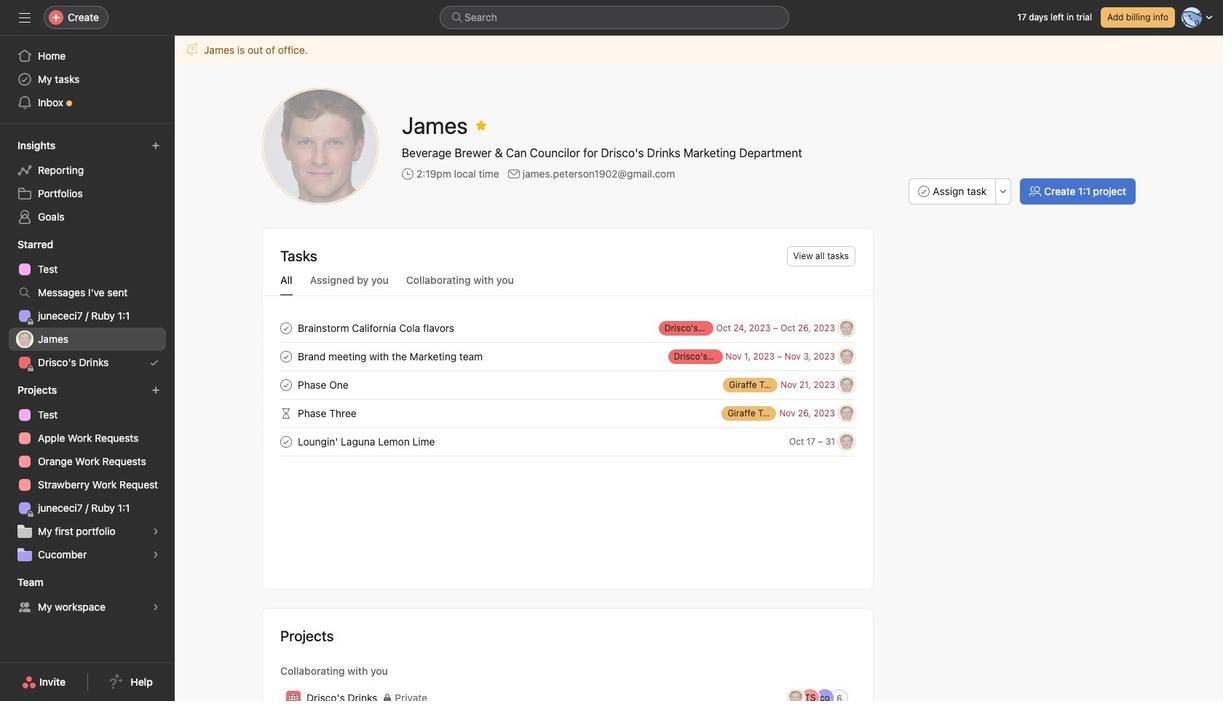 Task type: describe. For each thing, give the bounding box(es) containing it.
mark complete image for 3rd mark complete option from the bottom of the page
[[277, 319, 295, 337]]

6 list item from the top
[[263, 684, 873, 701]]

new project or portfolio image
[[151, 386, 160, 395]]

1 list item from the top
[[263, 314, 873, 342]]

tasks tabs tab list
[[263, 272, 873, 296]]

3 list item from the top
[[263, 371, 873, 399]]

remove from starred image
[[475, 119, 487, 131]]

mark complete image for mark complete checkbox
[[277, 433, 295, 450]]

dependencies image
[[277, 404, 295, 422]]

hide sidebar image
[[19, 12, 31, 23]]

3 mark complete checkbox from the top
[[277, 376, 295, 394]]



Task type: locate. For each thing, give the bounding box(es) containing it.
insights element
[[0, 133, 175, 232]]

Mark complete checkbox
[[277, 319, 295, 337], [277, 348, 295, 365], [277, 376, 295, 394]]

see details, cucomber image
[[151, 550, 160, 559]]

1 vertical spatial mark complete checkbox
[[277, 348, 295, 365]]

mark complete image for 2nd mark complete option
[[277, 348, 295, 365]]

globe image
[[289, 694, 298, 701]]

1 mark complete image from the top
[[277, 319, 295, 337]]

new insights image
[[151, 141, 160, 150]]

projects element
[[0, 377, 175, 569]]

starred element
[[0, 232, 175, 377]]

Mark complete checkbox
[[277, 433, 295, 450]]

list item
[[263, 314, 873, 342], [263, 342, 873, 371], [263, 371, 873, 399], [263, 399, 873, 427], [263, 427, 873, 456], [263, 684, 873, 701]]

0 vertical spatial mark complete image
[[277, 319, 295, 337]]

0 vertical spatial mark complete checkbox
[[277, 319, 295, 337]]

2 vertical spatial mark complete checkbox
[[277, 376, 295, 394]]

mark complete image
[[277, 376, 295, 394]]

see details, my first portfolio image
[[151, 527, 160, 536]]

2 mark complete image from the top
[[277, 348, 295, 365]]

more options image
[[999, 187, 1008, 196]]

global element
[[0, 36, 175, 123]]

teams element
[[0, 569, 175, 622]]

1 mark complete checkbox from the top
[[277, 319, 295, 337]]

5 list item from the top
[[263, 427, 873, 456]]

see details, my workspace image
[[151, 603, 160, 612]]

3 mark complete image from the top
[[277, 433, 295, 450]]

1 vertical spatial mark complete image
[[277, 348, 295, 365]]

list box
[[440, 6, 789, 29]]

mark complete image
[[277, 319, 295, 337], [277, 348, 295, 365], [277, 433, 295, 450]]

2 list item from the top
[[263, 342, 873, 371]]

4 list item from the top
[[263, 399, 873, 427]]

2 mark complete checkbox from the top
[[277, 348, 295, 365]]

2 vertical spatial mark complete image
[[277, 433, 295, 450]]



Task type: vqa. For each thing, say whether or not it's contained in the screenshot.
sixth list item
yes



